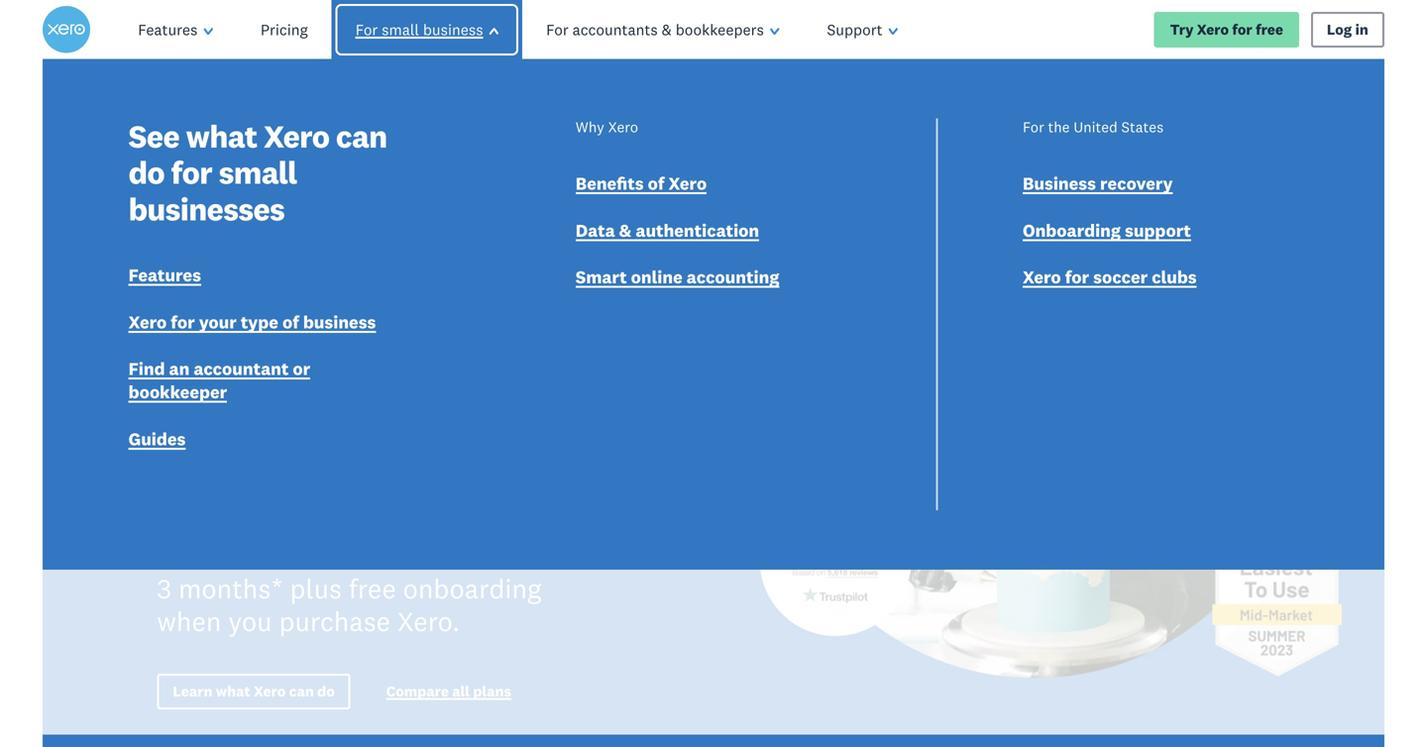 Task type: vqa. For each thing, say whether or not it's contained in the screenshot.
the See what Xero can do for small businesses
yes



Task type: describe. For each thing, give the bounding box(es) containing it.
what for learn
[[216, 682, 250, 701]]

bookkeepers
[[676, 20, 764, 39]]

back
[[287, 106, 444, 195]]

accountant
[[194, 358, 289, 380]]

of inside xero for your type of business link
[[282, 311, 299, 333]]

data & authentication link
[[576, 219, 759, 245]]

for inside the limited time offer: get 50% off for 3 months* plus free onboarding when you purchase xero.
[[540, 539, 575, 573]]

smart online accounting link
[[576, 266, 779, 292]]

off
[[501, 539, 533, 573]]

why xero
[[576, 118, 638, 136]]

limited
[[157, 539, 250, 573]]

support
[[827, 20, 883, 39]]

log in
[[1327, 20, 1368, 39]]

free inside the limited time offer: get 50% off for 3 months* plus free onboarding when you purchase xero.
[[349, 572, 396, 606]]

compare all plans link
[[386, 682, 511, 705]]

free inside "link"
[[1256, 20, 1283, 39]]

united
[[1074, 118, 1118, 136]]

small inside see what xero can do for small businesses
[[219, 153, 297, 193]]

can for learn what xero can do
[[289, 682, 314, 701]]

onboarding support
[[1023, 219, 1191, 241]]

see
[[128, 116, 179, 156]]

authentication
[[636, 219, 759, 241]]

compare all plans
[[386, 682, 511, 701]]

for for for small business
[[355, 20, 378, 39]]

months*
[[178, 572, 283, 606]]

xero for your type of business
[[128, 311, 376, 333]]

software
[[157, 427, 441, 516]]

features button
[[114, 0, 237, 59]]

why
[[576, 118, 604, 136]]

data
[[576, 219, 615, 241]]

in
[[1355, 20, 1368, 39]]

benefits of xero
[[576, 172, 707, 194]]

get
[[390, 539, 433, 573]]

business
[[1023, 172, 1096, 194]]

guides link
[[128, 428, 186, 454]]

compare
[[386, 682, 449, 701]]

smart online accounting
[[576, 266, 779, 288]]

log in link
[[1311, 12, 1384, 48]]

support
[[1125, 219, 1191, 241]]

xero.
[[397, 605, 460, 639]]

try xero for free link
[[1154, 12, 1299, 48]]

benefits of xero link
[[576, 172, 707, 198]]

50%
[[440, 539, 495, 573]]

do for see what xero can do for small businesses
[[128, 153, 165, 193]]

small inside the for small business dropdown button
[[382, 20, 419, 39]]

guides
[[128, 428, 186, 450]]

xero inside see what xero can do for small businesses
[[264, 116, 329, 156]]

business recovery
[[1023, 172, 1173, 194]]

for for for the united states
[[1023, 118, 1044, 136]]

accounting inside back to what you love with xero accounting software
[[157, 363, 519, 452]]

data & authentication
[[576, 219, 759, 241]]

for inside see what xero can do for small businesses
[[171, 153, 212, 193]]

see what xero can do for small businesses
[[128, 116, 387, 229]]

an
[[169, 358, 190, 380]]

do for learn what xero can do
[[317, 682, 335, 701]]

love
[[157, 234, 291, 324]]

for accountants & bookkeepers button
[[522, 0, 803, 59]]

what for see
[[186, 116, 257, 156]]

xero for your type of business link
[[128, 311, 376, 337]]

pricing
[[261, 20, 308, 39]]

accountants
[[572, 20, 658, 39]]



Task type: locate. For each thing, give the bounding box(es) containing it.
can for see what xero can do for small businesses
[[336, 116, 387, 156]]

2 horizontal spatial for
[[1023, 118, 1044, 136]]

1 horizontal spatial free
[[1256, 20, 1283, 39]]

free right plus
[[349, 572, 396, 606]]

xero
[[1197, 20, 1229, 39], [264, 116, 329, 156], [608, 118, 638, 136], [669, 172, 707, 194], [1023, 266, 1061, 288], [157, 299, 306, 388], [128, 311, 167, 333], [254, 682, 286, 701]]

1 vertical spatial &
[[619, 219, 632, 241]]

0 vertical spatial business
[[423, 20, 483, 39]]

support button
[[803, 0, 922, 59]]

features for features "dropdown button"
[[138, 20, 198, 39]]

states
[[1121, 118, 1164, 136]]

learn what xero can do link
[[157, 674, 351, 710]]

of inside benefits of xero link
[[648, 172, 665, 194]]

0 vertical spatial features
[[138, 20, 198, 39]]

try xero for free
[[1170, 20, 1283, 39]]

onboarding
[[403, 572, 542, 606]]

0 vertical spatial do
[[128, 153, 165, 193]]

0 horizontal spatial business
[[303, 311, 376, 333]]

0 vertical spatial free
[[1256, 20, 1283, 39]]

find
[[128, 358, 165, 380]]

for inside "link"
[[1232, 20, 1252, 39]]

0 horizontal spatial of
[[282, 311, 299, 333]]

try
[[1170, 20, 1194, 39]]

businesses
[[128, 189, 285, 229]]

find an accountant or bookkeeper link
[[128, 358, 404, 407]]

0 horizontal spatial accounting
[[157, 363, 519, 452]]

do
[[128, 153, 165, 193], [317, 682, 335, 701]]

what
[[186, 116, 257, 156], [157, 170, 319, 259], [216, 682, 250, 701]]

0 horizontal spatial free
[[349, 572, 396, 606]]

do inside see what xero can do for small businesses
[[128, 153, 165, 193]]

&
[[662, 20, 672, 39], [619, 219, 632, 241]]

features link
[[128, 264, 201, 290]]

onboarding support link
[[1023, 219, 1191, 245]]

0 horizontal spatial small
[[219, 153, 297, 193]]

features
[[138, 20, 198, 39], [128, 264, 201, 286]]

for left accountants
[[546, 20, 569, 39]]

1 vertical spatial business
[[303, 311, 376, 333]]

0 vertical spatial accounting
[[687, 266, 779, 288]]

with
[[306, 234, 449, 324]]

business inside dropdown button
[[423, 20, 483, 39]]

what inside see what xero can do for small businesses
[[186, 116, 257, 156]]

0 vertical spatial can
[[336, 116, 387, 156]]

1 horizontal spatial small
[[382, 20, 419, 39]]

bookkeeper
[[128, 381, 227, 403]]

type
[[241, 311, 278, 333]]

what right see
[[186, 116, 257, 156]]

soccer
[[1093, 266, 1148, 288]]

& right data on the left of the page
[[619, 219, 632, 241]]

online
[[631, 266, 683, 288]]

xero for soccer clubs
[[1023, 266, 1197, 288]]

benefits
[[576, 172, 644, 194]]

of right benefits
[[648, 172, 665, 194]]

you
[[334, 170, 452, 259], [228, 605, 272, 639]]

or
[[293, 358, 310, 380]]

for left "the"
[[1023, 118, 1044, 136]]

1 horizontal spatial you
[[334, 170, 452, 259]]

0 horizontal spatial &
[[619, 219, 632, 241]]

1 horizontal spatial accounting
[[687, 266, 779, 288]]

of right type
[[282, 311, 299, 333]]

0 horizontal spatial do
[[128, 153, 165, 193]]

0 vertical spatial small
[[382, 20, 419, 39]]

xero for soccer clubs link
[[1023, 266, 1197, 292]]

for
[[1232, 20, 1252, 39], [171, 153, 212, 193], [1065, 266, 1089, 288], [171, 311, 195, 333], [540, 539, 575, 573]]

find an accountant or bookkeeper
[[128, 358, 310, 403]]

features inside features "dropdown button"
[[138, 20, 198, 39]]

what up features link
[[157, 170, 319, 259]]

what right learn
[[216, 682, 250, 701]]

xero inside "link"
[[1197, 20, 1229, 39]]

1 vertical spatial do
[[317, 682, 335, 701]]

log
[[1327, 20, 1352, 39]]

1 horizontal spatial of
[[648, 172, 665, 194]]

smart
[[576, 266, 627, 288]]

when
[[157, 605, 221, 639]]

learn what xero can do
[[173, 682, 335, 701]]

1 vertical spatial accounting
[[157, 363, 519, 452]]

to
[[459, 106, 528, 195]]

small
[[382, 20, 419, 39], [219, 153, 297, 193]]

for right pricing
[[355, 20, 378, 39]]

0 horizontal spatial you
[[228, 605, 272, 639]]

business recovery link
[[1023, 172, 1173, 198]]

1 vertical spatial small
[[219, 153, 297, 193]]

for small business
[[355, 20, 483, 39]]

& inside dropdown button
[[662, 20, 672, 39]]

pricing link
[[237, 0, 332, 59]]

xero homepage image
[[43, 6, 90, 54]]

the
[[1048, 118, 1070, 136]]

0 vertical spatial you
[[334, 170, 452, 259]]

features for features link
[[128, 264, 201, 286]]

back to what you love with xero accounting software
[[157, 106, 528, 516]]

for for for accountants & bookkeepers
[[546, 20, 569, 39]]

can
[[336, 116, 387, 156], [289, 682, 314, 701]]

all
[[452, 682, 470, 701]]

3
[[157, 572, 172, 606]]

free left log
[[1256, 20, 1283, 39]]

1 vertical spatial what
[[157, 170, 319, 259]]

2 vertical spatial what
[[216, 682, 250, 701]]

recovery
[[1100, 172, 1173, 194]]

for the united states
[[1023, 118, 1164, 136]]

offer:
[[319, 539, 383, 573]]

your
[[199, 311, 237, 333]]

a xero user decorating a cake with blue icing. social proof badges surrounding the circular image. image
[[728, 59, 1384, 747]]

can inside see what xero can do for small businesses
[[336, 116, 387, 156]]

1 vertical spatial can
[[289, 682, 314, 701]]

0 vertical spatial &
[[662, 20, 672, 39]]

1 horizontal spatial business
[[423, 20, 483, 39]]

plans
[[473, 682, 511, 701]]

0 vertical spatial of
[[648, 172, 665, 194]]

plus
[[290, 572, 342, 606]]

onboarding
[[1023, 219, 1121, 241]]

1 vertical spatial features
[[128, 264, 201, 286]]

1 horizontal spatial do
[[317, 682, 335, 701]]

time
[[257, 539, 312, 573]]

limited time offer: get 50% off for 3 months* plus free onboarding when you purchase xero.
[[157, 539, 575, 639]]

for
[[355, 20, 378, 39], [546, 20, 569, 39], [1023, 118, 1044, 136]]

0 horizontal spatial can
[[289, 682, 314, 701]]

free
[[1256, 20, 1283, 39], [349, 572, 396, 606]]

& right accountants
[[662, 20, 672, 39]]

what inside back to what you love with xero accounting software
[[157, 170, 319, 259]]

0 horizontal spatial for
[[355, 20, 378, 39]]

1 horizontal spatial for
[[546, 20, 569, 39]]

you inside the limited time offer: get 50% off for 3 months* plus free onboarding when you purchase xero.
[[228, 605, 272, 639]]

you inside back to what you love with xero accounting software
[[334, 170, 452, 259]]

learn
[[173, 682, 212, 701]]

0 vertical spatial what
[[186, 116, 257, 156]]

for accountants & bookkeepers
[[546, 20, 764, 39]]

1 vertical spatial free
[[349, 572, 396, 606]]

1 vertical spatial of
[[282, 311, 299, 333]]

xero inside back to what you love with xero accounting software
[[157, 299, 306, 388]]

1 horizontal spatial &
[[662, 20, 672, 39]]

clubs
[[1152, 266, 1197, 288]]

for small business button
[[326, 0, 528, 59]]

1 vertical spatial you
[[228, 605, 272, 639]]

purchase
[[279, 605, 391, 639]]

of
[[648, 172, 665, 194], [282, 311, 299, 333]]

1 horizontal spatial can
[[336, 116, 387, 156]]



